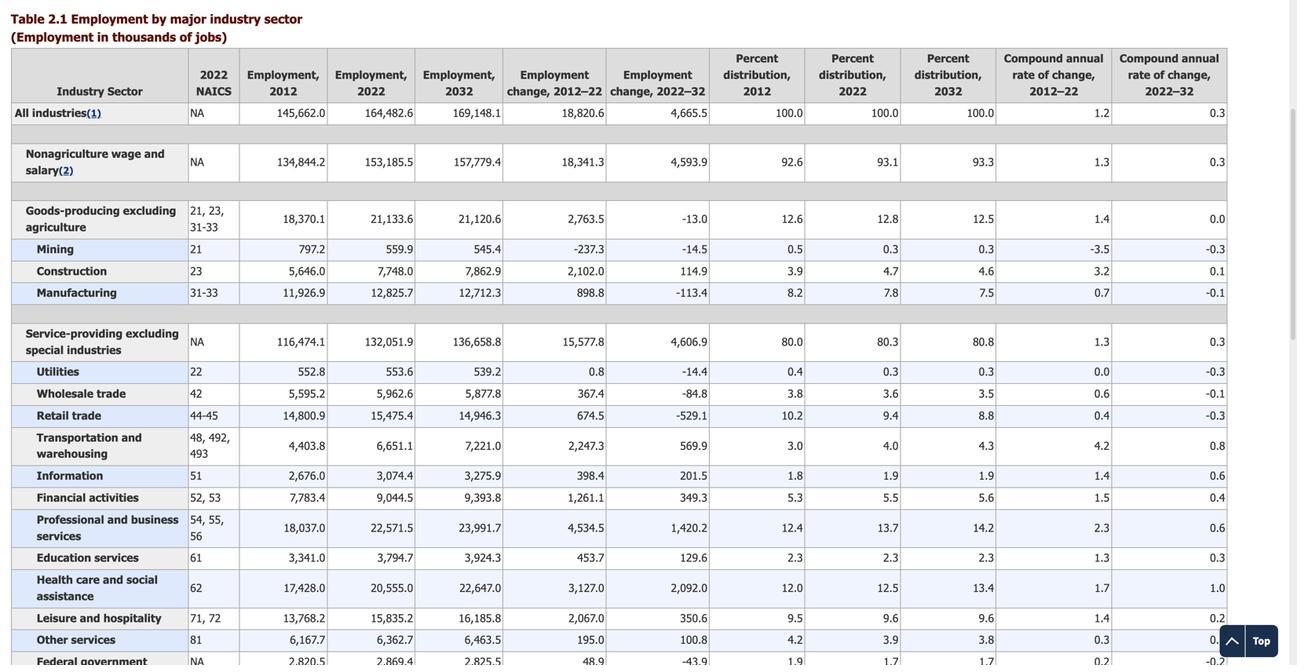 Task type: locate. For each thing, give the bounding box(es) containing it.
15,835.2
[[371, 611, 413, 624]]

-0.3 for 0.0
[[1206, 365, 1225, 378]]

1 horizontal spatial 2022
[[357, 84, 385, 98]]

excluding left 21,
[[123, 204, 176, 217]]

percent inside percent distribution, 2022
[[832, 51, 874, 65]]

1 horizontal spatial 2012
[[743, 84, 771, 98]]

2 vertical spatial 1.3
[[1094, 551, 1110, 564]]

31-
[[190, 220, 206, 234], [190, 286, 206, 299]]

1 horizontal spatial 0.4
[[1094, 409, 1110, 422]]

change, inside employment change, 2012–22
[[507, 84, 550, 98]]

na for nonagriculture wage and salary
[[190, 155, 204, 168]]

1.2
[[1094, 106, 1110, 120]]

2.3 up 13.4
[[979, 551, 994, 564]]

rate for 2022–32
[[1128, 68, 1150, 81]]

1 horizontal spatial 1.9
[[979, 469, 994, 482]]

1 horizontal spatial distribution,
[[819, 68, 886, 81]]

1.9 up 5.5
[[883, 469, 899, 482]]

1 vertical spatial 33
[[206, 286, 218, 299]]

1 horizontal spatial 3.9
[[883, 633, 899, 646]]

3.5
[[1094, 242, 1110, 255], [979, 387, 994, 400]]

excluding inside goods-producing excluding agriculture
[[123, 204, 176, 217]]

employment change, 2012–22
[[507, 68, 602, 98]]

and up other services
[[80, 611, 100, 624]]

1 horizontal spatial rate
[[1128, 68, 1150, 81]]

2 31- from the top
[[190, 286, 206, 299]]

2022–32 inside compound annual rate of change, 2022–32
[[1145, 84, 1194, 98]]

employment up 4,665.5
[[623, 68, 692, 81]]

of for compound annual rate of change, 2022–32
[[1154, 68, 1165, 81]]

percent inside percent distribution, 2012
[[736, 51, 778, 65]]

0 vertical spatial 0.8
[[589, 365, 604, 378]]

1 vertical spatial -0.1
[[1206, 387, 1225, 400]]

1.3 for 80.8
[[1094, 335, 1110, 348]]

other
[[37, 633, 68, 646]]

distribution, for 2032
[[915, 68, 982, 81]]

information
[[37, 469, 103, 482]]

0.1
[[1210, 264, 1225, 277], [1210, 286, 1225, 299], [1210, 387, 1225, 400]]

2022 inside 2022 naics
[[200, 68, 228, 81]]

-0.1 for 0.6
[[1206, 387, 1225, 400]]

1 compound from the left
[[1004, 51, 1063, 65]]

0 horizontal spatial 9.6
[[883, 611, 899, 624]]

3 1.3 from the top
[[1094, 551, 1110, 564]]

table 2.1 employment by major industry sector (employment in thousands of jobs)
[[11, 11, 302, 44]]

0 vertical spatial 0.2
[[1210, 611, 1225, 624]]

6,463.5
[[465, 633, 501, 646]]

and down activities
[[107, 513, 128, 526]]

1 horizontal spatial 4.2
[[1095, 439, 1110, 452]]

employment, for 2022
[[335, 68, 407, 81]]

0 vertical spatial -0.3
[[1206, 242, 1225, 255]]

1 2032 from the left
[[445, 84, 473, 98]]

1 vertical spatial 12.5
[[877, 581, 899, 594]]

100.0 up 92.6
[[776, 106, 803, 120]]

annual inside compound annual rate of change, 2012–22
[[1066, 51, 1104, 65]]

1.3 for 2.3
[[1094, 551, 1110, 564]]

12,825.7
[[371, 286, 413, 299]]

1.3 down 0.7
[[1094, 335, 1110, 348]]

1 employment, from the left
[[247, 68, 319, 81]]

12.5 down 13.7
[[877, 581, 899, 594]]

of inside compound annual rate of change, 2022–32
[[1154, 68, 1165, 81]]

0 horizontal spatial annual
[[1066, 51, 1104, 65]]

552.8
[[298, 365, 325, 378]]

1 vertical spatial 0.6
[[1210, 469, 1225, 482]]

employment, up the 169,148.1
[[423, 68, 495, 81]]

2 vertical spatial -0.3
[[1206, 409, 1225, 422]]

2 100.0 from the left
[[871, 106, 899, 120]]

1 0.2 from the top
[[1210, 611, 1225, 624]]

1 na from the top
[[190, 106, 204, 120]]

3.5 up 3.2 at the top right of page
[[1094, 242, 1110, 255]]

1 33 from the top
[[206, 220, 218, 234]]

1 vertical spatial industries
[[67, 343, 121, 356]]

0 vertical spatial trade
[[97, 387, 126, 400]]

2 annual from the left
[[1182, 51, 1219, 65]]

2 2022–32 from the left
[[1145, 84, 1194, 98]]

13.4
[[973, 581, 994, 594]]

1 percent from the left
[[736, 51, 778, 65]]

major
[[170, 11, 206, 26]]

-0.3 for 0.4
[[1206, 409, 1225, 422]]

1.5
[[1094, 491, 1110, 504]]

warehousing
[[37, 447, 108, 460]]

2022 naics
[[196, 68, 232, 98]]

62
[[190, 581, 202, 594]]

2 percent from the left
[[832, 51, 874, 65]]

3 -0.3 from the top
[[1206, 409, 1225, 422]]

employment, up 145,662.0
[[247, 68, 319, 81]]

2 2012–22 from the left
[[1029, 84, 1078, 98]]

3 percent from the left
[[927, 51, 969, 65]]

1.3 down 1.2
[[1094, 155, 1110, 168]]

1 horizontal spatial 2012–22
[[1029, 84, 1078, 98]]

3 employment, from the left
[[423, 68, 495, 81]]

1 vertical spatial 1.4
[[1094, 469, 1110, 482]]

1 horizontal spatial 3.5
[[1094, 242, 1110, 255]]

employment, for 2032
[[423, 68, 495, 81]]

change, inside employment change, 2022–32
[[610, 84, 653, 98]]

industry sector
[[57, 84, 143, 98]]

2 vertical spatial 0.4
[[1210, 491, 1225, 504]]

113.4
[[680, 286, 707, 299]]

employment inside table 2.1 employment by major industry sector (employment in thousands of jobs)
[[71, 11, 148, 26]]

0 vertical spatial 0.4
[[788, 365, 803, 378]]

12.0
[[782, 581, 803, 594]]

1.9 up 5.6
[[979, 469, 994, 482]]

1 2012 from the left
[[269, 84, 297, 98]]

wholesale trade
[[37, 387, 126, 400]]

1 vertical spatial 31-
[[190, 286, 206, 299]]

compound inside compound annual rate of change, 2022–32
[[1120, 51, 1179, 65]]

and right wage
[[144, 147, 165, 160]]

1 2022–32 from the left
[[657, 84, 705, 98]]

1 vertical spatial na
[[190, 155, 204, 168]]

61
[[190, 551, 202, 564]]

services down professional and business services
[[94, 551, 139, 564]]

7.8
[[884, 286, 899, 299]]

2 1.3 from the top
[[1094, 335, 1110, 348]]

2 vertical spatial 0.6
[[1210, 521, 1225, 534]]

0 vertical spatial na
[[190, 106, 204, 120]]

5.6
[[979, 491, 994, 504]]

100.0 up "93.1"
[[871, 106, 899, 120]]

services for other services
[[71, 633, 115, 646]]

2 0.2 from the top
[[1210, 633, 1225, 646]]

social
[[126, 573, 158, 586]]

2 distribution, from the left
[[819, 68, 886, 81]]

1.9
[[883, 469, 899, 482], [979, 469, 994, 482]]

2,067.0
[[569, 611, 604, 624]]

1 vertical spatial 0.2
[[1210, 633, 1225, 646]]

0 horizontal spatial rate
[[1012, 68, 1035, 81]]

services down professional
[[37, 529, 81, 542]]

0 horizontal spatial of
[[180, 30, 192, 44]]

employment for employment change, 2012–22
[[520, 68, 589, 81]]

1 horizontal spatial 0.8
[[1210, 439, 1225, 452]]

153,185.5
[[365, 155, 413, 168]]

169,148.1
[[453, 106, 501, 120]]

12.5 up 4.6
[[973, 212, 994, 225]]

0 horizontal spatial 0.0
[[1094, 365, 1110, 378]]

0 vertical spatial 1.3
[[1094, 155, 1110, 168]]

1 vertical spatial services
[[94, 551, 139, 564]]

excluding inside service-providing excluding special industries
[[126, 327, 179, 340]]

annual for compound annual rate of change, 2022–32
[[1182, 51, 1219, 65]]

44-
[[190, 409, 206, 422]]

31- down 23
[[190, 286, 206, 299]]

trade right "wholesale"
[[97, 387, 126, 400]]

percent for 2022
[[832, 51, 874, 65]]

453.7
[[577, 551, 604, 564]]

0 horizontal spatial 2012
[[269, 84, 297, 98]]

71,
[[190, 611, 205, 624]]

0 horizontal spatial 1.9
[[883, 469, 899, 482]]

1 -0.1 from the top
[[1206, 286, 1225, 299]]

1 -0.3 from the top
[[1206, 242, 1225, 255]]

industries
[[32, 106, 87, 120], [67, 343, 121, 356]]

2022 inside employment, 2022
[[357, 84, 385, 98]]

84.8
[[686, 387, 707, 400]]

0 vertical spatial 1.4
[[1094, 212, 1110, 225]]

3.5 up 8.8
[[979, 387, 994, 400]]

3 na from the top
[[190, 335, 204, 348]]

-
[[682, 212, 686, 225], [574, 242, 578, 255], [682, 242, 686, 255], [1090, 242, 1094, 255], [1206, 242, 1210, 255], [676, 286, 680, 299], [1206, 286, 1210, 299], [682, 365, 686, 378], [1206, 365, 1210, 378], [682, 387, 686, 400], [1206, 387, 1210, 400], [676, 409, 680, 422], [1206, 409, 1210, 422]]

excluding for service-providing excluding special industries
[[126, 327, 179, 340]]

0 horizontal spatial percent
[[736, 51, 778, 65]]

2 horizontal spatial of
[[1154, 68, 1165, 81]]

and right transportation
[[122, 431, 142, 444]]

of inside table 2.1 employment by major industry sector (employment in thousands of jobs)
[[180, 30, 192, 44]]

1 horizontal spatial 100.0
[[871, 106, 899, 120]]

compound annual rate of change, 2022–32
[[1120, 51, 1219, 98]]

2 horizontal spatial 0.4
[[1210, 491, 1225, 504]]

-0.3 for -3.5
[[1206, 242, 1225, 255]]

14,946.3
[[459, 409, 501, 422]]

employment inside employment change, 2012–22
[[520, 68, 589, 81]]

and inside transportation and warehousing
[[122, 431, 142, 444]]

1 horizontal spatial 3.8
[[979, 633, 994, 646]]

annual inside compound annual rate of change, 2022–32
[[1182, 51, 1219, 65]]

2 horizontal spatial distribution,
[[915, 68, 982, 81]]

2 na from the top
[[190, 155, 204, 168]]

-113.4
[[676, 286, 707, 299]]

33 down '23,'
[[206, 220, 218, 234]]

1.4 up -3.5
[[1094, 212, 1110, 225]]

0.2 down 1.0
[[1210, 611, 1225, 624]]

na for all industries
[[190, 106, 204, 120]]

116,474.1
[[277, 335, 325, 348]]

0 vertical spatial excluding
[[123, 204, 176, 217]]

0.5
[[788, 242, 803, 255]]

31-33
[[190, 286, 218, 299]]

employment up in at the left top of page
[[71, 11, 148, 26]]

157,779.4
[[454, 155, 501, 168]]

0.2 left top
[[1210, 633, 1225, 646]]

2 0.1 from the top
[[1210, 286, 1225, 299]]

na down naics
[[190, 106, 204, 120]]

4.2 up 1.5
[[1095, 439, 1110, 452]]

0 horizontal spatial 2022
[[200, 68, 228, 81]]

rate inside compound annual rate of change, 2022–32
[[1128, 68, 1150, 81]]

1 vertical spatial -0.3
[[1206, 365, 1225, 378]]

2.3 down 13.7
[[883, 551, 899, 564]]

1 annual from the left
[[1066, 51, 1104, 65]]

23,
[[209, 204, 224, 217]]

2022 inside percent distribution, 2022
[[839, 84, 867, 98]]

0 horizontal spatial 4.2
[[788, 633, 803, 646]]

4,593.9
[[671, 155, 707, 168]]

1 distribution, from the left
[[723, 68, 791, 81]]

3 distribution, from the left
[[915, 68, 982, 81]]

3.8 down 13.4
[[979, 633, 994, 646]]

percent inside percent distribution, 2032
[[927, 51, 969, 65]]

1 1.4 from the top
[[1094, 212, 1110, 225]]

of
[[180, 30, 192, 44], [1038, 68, 1049, 81], [1154, 68, 1165, 81]]

2012–22 inside compound annual rate of change, 2012–22
[[1029, 84, 1078, 98]]

1 horizontal spatial employment
[[520, 68, 589, 81]]

2 horizontal spatial employment
[[623, 68, 692, 81]]

0 vertical spatial 0.1
[[1210, 264, 1225, 277]]

1 vertical spatial excluding
[[126, 327, 179, 340]]

na up 21,
[[190, 155, 204, 168]]

3.8 up 10.2
[[788, 387, 803, 400]]

1 vertical spatial 3.5
[[979, 387, 994, 400]]

1 vertical spatial trade
[[72, 409, 101, 422]]

services
[[37, 529, 81, 542], [94, 551, 139, 564], [71, 633, 115, 646]]

92.6
[[782, 155, 803, 168]]

employment up 18,820.6 on the top left of the page
[[520, 68, 589, 81]]

0.1 for 0.6
[[1210, 387, 1225, 400]]

31- down 21,
[[190, 220, 206, 234]]

0 vertical spatial 33
[[206, 220, 218, 234]]

0 horizontal spatial 3.9
[[788, 264, 803, 277]]

3,127.0
[[569, 581, 604, 594]]

in
[[97, 30, 109, 44]]

8.8
[[979, 409, 994, 422]]

0.6 for 1.4
[[1210, 469, 1225, 482]]

7.5
[[980, 286, 994, 299]]

annual for compound annual rate of change, 2012–22
[[1066, 51, 1104, 65]]

0 horizontal spatial 2032
[[445, 84, 473, 98]]

and right care
[[103, 573, 123, 586]]

21, 23, 31-33
[[190, 204, 224, 234]]

1 horizontal spatial of
[[1038, 68, 1049, 81]]

na
[[190, 106, 204, 120], [190, 155, 204, 168], [190, 335, 204, 348]]

0 vertical spatial 31-
[[190, 220, 206, 234]]

services for education services
[[94, 551, 139, 564]]

3 0.1 from the top
[[1210, 387, 1225, 400]]

2 employment, from the left
[[335, 68, 407, 81]]

2 1.4 from the top
[[1094, 469, 1110, 482]]

hospitality
[[103, 611, 161, 624]]

excluding for goods-producing excluding agriculture
[[123, 204, 176, 217]]

2 -0.1 from the top
[[1206, 387, 1225, 400]]

2 compound from the left
[[1120, 51, 1179, 65]]

1 vertical spatial 3.9
[[883, 633, 899, 646]]

compound inside compound annual rate of change, 2012–22
[[1004, 51, 1063, 65]]

0 horizontal spatial 0.8
[[589, 365, 604, 378]]

2 -0.3 from the top
[[1206, 365, 1225, 378]]

1 horizontal spatial compound
[[1120, 51, 1179, 65]]

1,420.2
[[671, 521, 707, 534]]

na up 22
[[190, 335, 204, 348]]

excluding right providing
[[126, 327, 179, 340]]

1.4 up 1.5
[[1094, 469, 1110, 482]]

0 horizontal spatial 2022–32
[[657, 84, 705, 98]]

1 vertical spatial 0.0
[[1094, 365, 1110, 378]]

percent for 2032
[[927, 51, 969, 65]]

1 31- from the top
[[190, 220, 206, 234]]

2 horizontal spatial percent
[[927, 51, 969, 65]]

12.5
[[973, 212, 994, 225], [877, 581, 899, 594]]

1 horizontal spatial 9.6
[[979, 611, 994, 624]]

2022–32
[[657, 84, 705, 98], [1145, 84, 1194, 98]]

services down leisure and hospitality
[[71, 633, 115, 646]]

0 vertical spatial 0.6
[[1094, 387, 1110, 400]]

33 down 21, 23, 31-33
[[206, 286, 218, 299]]

134,844.2
[[277, 155, 325, 168]]

and inside "health care and social assistance"
[[103, 573, 123, 586]]

employment, up 164,482.6
[[335, 68, 407, 81]]

1.3 up '1.7'
[[1094, 551, 1110, 564]]

42
[[190, 387, 202, 400]]

0 horizontal spatial compound
[[1004, 51, 1063, 65]]

2 2012 from the left
[[743, 84, 771, 98]]

other services
[[37, 633, 115, 646]]

industries down providing
[[67, 343, 121, 356]]

3,341.0
[[289, 551, 325, 564]]

1 horizontal spatial annual
[[1182, 51, 1219, 65]]

2 vertical spatial services
[[71, 633, 115, 646]]

1 1.3 from the top
[[1094, 155, 1110, 168]]

rate inside compound annual rate of change, 2012–22
[[1012, 68, 1035, 81]]

1 vertical spatial 4.2
[[788, 633, 803, 646]]

1 vertical spatial 0.1
[[1210, 286, 1225, 299]]

4.2
[[1095, 439, 1110, 452], [788, 633, 803, 646]]

2 vertical spatial 1.4
[[1094, 611, 1110, 624]]

1 2012–22 from the left
[[553, 84, 602, 98]]

100.0
[[776, 106, 803, 120], [871, 106, 899, 120], [967, 106, 994, 120]]

1 rate from the left
[[1012, 68, 1035, 81]]

trade down the wholesale trade at the left
[[72, 409, 101, 422]]

2 rate from the left
[[1128, 68, 1150, 81]]

percent distribution, 2012
[[723, 51, 791, 98]]

2 horizontal spatial 100.0
[[967, 106, 994, 120]]

1 horizontal spatial 2032
[[934, 84, 962, 98]]

898.8
[[577, 286, 604, 299]]

53
[[209, 491, 221, 504]]

1 horizontal spatial employment,
[[335, 68, 407, 81]]

12,712.3
[[459, 286, 501, 299]]

employment for employment change, 2022–32
[[623, 68, 692, 81]]

4.2 down 9.5
[[788, 633, 803, 646]]

21,120.6
[[459, 212, 501, 225]]

industries down industry at the left of the page
[[32, 106, 87, 120]]

2 horizontal spatial 2022
[[839, 84, 867, 98]]

0 horizontal spatial distribution,
[[723, 68, 791, 81]]

2 vertical spatial na
[[190, 335, 204, 348]]

of inside compound annual rate of change, 2012–22
[[1038, 68, 1049, 81]]

1.4 down '1.7'
[[1094, 611, 1110, 624]]

22,571.5
[[371, 521, 413, 534]]

100.0 up 93.3
[[967, 106, 994, 120]]

activities
[[89, 491, 139, 504]]

construction
[[37, 264, 107, 277]]

1 horizontal spatial percent
[[832, 51, 874, 65]]

2 horizontal spatial employment,
[[423, 68, 495, 81]]

2 vertical spatial 0.1
[[1210, 387, 1225, 400]]

5.5
[[883, 491, 899, 504]]

1 vertical spatial 0.4
[[1094, 409, 1110, 422]]

employment
[[71, 11, 148, 26], [520, 68, 589, 81], [623, 68, 692, 81]]

1.4 for 1.9
[[1094, 469, 1110, 482]]

6,651.1
[[377, 439, 413, 452]]

2 2032 from the left
[[934, 84, 962, 98]]

employment inside employment change, 2022–32
[[623, 68, 692, 81]]

0 vertical spatial 12.5
[[973, 212, 994, 225]]

1 vertical spatial 1.3
[[1094, 335, 1110, 348]]

14.2
[[973, 521, 994, 534]]

1 vertical spatial 0.8
[[1210, 439, 1225, 452]]

0 horizontal spatial 100.0
[[776, 106, 803, 120]]

136,658.8
[[453, 335, 501, 348]]

-0.1
[[1206, 286, 1225, 299], [1206, 387, 1225, 400]]

12.6
[[782, 212, 803, 225]]

0 horizontal spatial 2012–22
[[553, 84, 602, 98]]

0 horizontal spatial employment,
[[247, 68, 319, 81]]

4.3
[[979, 439, 994, 452]]

na for service-providing excluding special industries
[[190, 335, 204, 348]]

1 9.6 from the left
[[883, 611, 899, 624]]

and inside professional and business services
[[107, 513, 128, 526]]

3.6
[[883, 387, 899, 400]]

3 1.4 from the top
[[1094, 611, 1110, 624]]

0 vertical spatial services
[[37, 529, 81, 542]]

compound for 2012–22
[[1004, 51, 1063, 65]]

0 horizontal spatial employment
[[71, 11, 148, 26]]



Task type: describe. For each thing, give the bounding box(es) containing it.
2 9.6 from the left
[[979, 611, 994, 624]]

professional and business services
[[37, 513, 179, 542]]

compound for 2022–32
[[1120, 51, 1179, 65]]

18,370.1
[[283, 212, 325, 225]]

mining
[[37, 242, 74, 255]]

17,428.0
[[284, 581, 325, 594]]

2032 inside percent distribution, 2032
[[934, 84, 962, 98]]

nonagriculture
[[26, 147, 108, 160]]

employment, for 2012
[[247, 68, 319, 81]]

71, 72
[[190, 611, 221, 624]]

349.3
[[680, 491, 707, 504]]

13.0
[[686, 212, 707, 225]]

0 vertical spatial 4.2
[[1095, 439, 1110, 452]]

33 inside 21, 23, 31-33
[[206, 220, 218, 234]]

54, 55, 56
[[190, 513, 224, 542]]

0 vertical spatial 3.9
[[788, 264, 803, 277]]

service-
[[26, 327, 71, 340]]

18,820.6
[[562, 106, 604, 120]]

and for leisure
[[80, 611, 100, 624]]

3,924.3
[[465, 551, 501, 564]]

2012 inside percent distribution, 2012
[[743, 84, 771, 98]]

health
[[37, 573, 73, 586]]

0 vertical spatial industries
[[32, 106, 87, 120]]

and for professional
[[107, 513, 128, 526]]

52, 53
[[190, 491, 221, 504]]

201.5
[[680, 469, 707, 482]]

0.2 for 1.4
[[1210, 611, 1225, 624]]

22,647.0
[[459, 581, 501, 594]]

5,877.8
[[465, 387, 501, 400]]

9,044.5
[[377, 491, 413, 504]]

51
[[190, 469, 202, 482]]

3,074.4
[[377, 469, 413, 482]]

492,
[[209, 431, 230, 444]]

48,
[[190, 431, 205, 444]]

5,595.2
[[289, 387, 325, 400]]

23,991.7
[[459, 521, 501, 534]]

percent distribution, 2032
[[915, 51, 982, 98]]

21,133.6
[[371, 212, 413, 225]]

4,403.8
[[289, 439, 325, 452]]

14.5
[[686, 242, 707, 255]]

distribution, for 2012
[[723, 68, 791, 81]]

assistance
[[37, 589, 94, 603]]

leisure and hospitality
[[37, 611, 161, 624]]

21
[[190, 242, 202, 255]]

674.5
[[577, 409, 604, 422]]

15,475.4
[[371, 409, 413, 422]]

132,051.9
[[365, 335, 413, 348]]

0 vertical spatial 0.0
[[1210, 212, 1225, 225]]

-14.4
[[682, 365, 707, 378]]

compound annual rate of change, 2012–22
[[1004, 51, 1104, 98]]

6,362.7
[[377, 633, 413, 646]]

(2) link
[[59, 164, 73, 176]]

4.6
[[979, 264, 994, 277]]

2 1.9 from the left
[[979, 469, 994, 482]]

7,862.9
[[465, 264, 501, 277]]

and for transportation
[[122, 431, 142, 444]]

0 horizontal spatial 0.4
[[788, 365, 803, 378]]

1.3 for 93.3
[[1094, 155, 1110, 168]]

health care and social assistance
[[37, 573, 158, 603]]

13,768.2
[[283, 611, 325, 624]]

(1) link
[[87, 107, 101, 119]]

percent for 2012
[[736, 51, 778, 65]]

employment, 2022
[[335, 68, 407, 98]]

2,102.0
[[568, 264, 604, 277]]

129.6
[[680, 551, 707, 564]]

553.6
[[386, 365, 413, 378]]

professional
[[37, 513, 104, 526]]

164,482.6
[[365, 106, 413, 120]]

trade for retail trade
[[72, 409, 101, 422]]

0 horizontal spatial 3.8
[[788, 387, 803, 400]]

-84.8
[[682, 387, 707, 400]]

industries inside service-providing excluding special industries
[[67, 343, 121, 356]]

2,676.0
[[289, 469, 325, 482]]

569.9
[[680, 439, 707, 452]]

1 100.0 from the left
[[776, 106, 803, 120]]

2,247.3
[[569, 439, 604, 452]]

goods-producing excluding agriculture
[[26, 204, 176, 234]]

6,167.7
[[290, 633, 325, 646]]

-14.5
[[682, 242, 707, 255]]

3 100.0 from the left
[[967, 106, 994, 120]]

1.4 for 12.5
[[1094, 212, 1110, 225]]

4.7
[[884, 264, 899, 277]]

care
[[76, 573, 100, 586]]

54,
[[190, 513, 205, 526]]

22
[[190, 365, 202, 378]]

0.2 for 0.3
[[1210, 633, 1225, 646]]

retail trade
[[37, 409, 101, 422]]

rate for 2012–22
[[1012, 68, 1035, 81]]

0.6 for 2.3
[[1210, 521, 1225, 534]]

2012–22 inside employment change, 2012–22
[[553, 84, 602, 98]]

change, inside compound annual rate of change, 2012–22
[[1052, 68, 1095, 81]]

all industries (1)
[[15, 106, 101, 120]]

industry
[[57, 84, 104, 98]]

1 vertical spatial 3.8
[[979, 633, 994, 646]]

business
[[131, 513, 179, 526]]

naics
[[196, 84, 232, 98]]

48, 492, 493
[[190, 431, 230, 460]]

1.4 for 9.6
[[1094, 611, 1110, 624]]

16,185.8
[[459, 611, 501, 624]]

7,748.0
[[378, 264, 413, 277]]

80.3
[[877, 335, 899, 348]]

2012 inside employment, 2012
[[269, 84, 297, 98]]

2 33 from the top
[[206, 286, 218, 299]]

100.8
[[680, 633, 707, 646]]

change, inside compound annual rate of change, 2022–32
[[1168, 68, 1211, 81]]

0.7
[[1095, 286, 1110, 299]]

4.0
[[883, 439, 899, 452]]

1.7
[[1095, 581, 1110, 594]]

2.3 down 1.5
[[1094, 521, 1110, 534]]

by
[[152, 11, 166, 26]]

5.3
[[788, 491, 803, 504]]

2032 inside employment, 2032
[[445, 84, 473, 98]]

0 vertical spatial 3.5
[[1094, 242, 1110, 255]]

14.4
[[686, 365, 707, 378]]

service-providing excluding special industries
[[26, 327, 179, 356]]

3.0
[[788, 439, 803, 452]]

-0.1 for 0.7
[[1206, 286, 1225, 299]]

retail
[[37, 409, 69, 422]]

4,534.5
[[568, 521, 604, 534]]

3,794.7
[[377, 551, 413, 564]]

0.1 for 0.7
[[1210, 286, 1225, 299]]

367.4
[[578, 387, 604, 400]]

trade for wholesale trade
[[97, 387, 126, 400]]

93.1
[[877, 155, 899, 168]]

top link
[[1220, 625, 1278, 657]]

2022–32 inside employment change, 2022–32
[[657, 84, 705, 98]]

31- inside 21, 23, 31-33
[[190, 220, 206, 234]]

1 0.1 from the top
[[1210, 264, 1225, 277]]

8.2
[[788, 286, 803, 299]]

and inside nonagriculture wage and salary
[[144, 147, 165, 160]]

195.0
[[577, 633, 604, 646]]

2.3 up 12.0
[[788, 551, 803, 564]]

1 1.9 from the left
[[883, 469, 899, 482]]

of for compound annual rate of change, 2012–22
[[1038, 68, 1049, 81]]

0 horizontal spatial 3.5
[[979, 387, 994, 400]]

distribution, for 2022
[[819, 68, 886, 81]]

services inside professional and business services
[[37, 529, 81, 542]]

wage
[[111, 147, 141, 160]]

-3.5
[[1090, 242, 1110, 255]]



Task type: vqa. For each thing, say whether or not it's contained in the screenshot.


